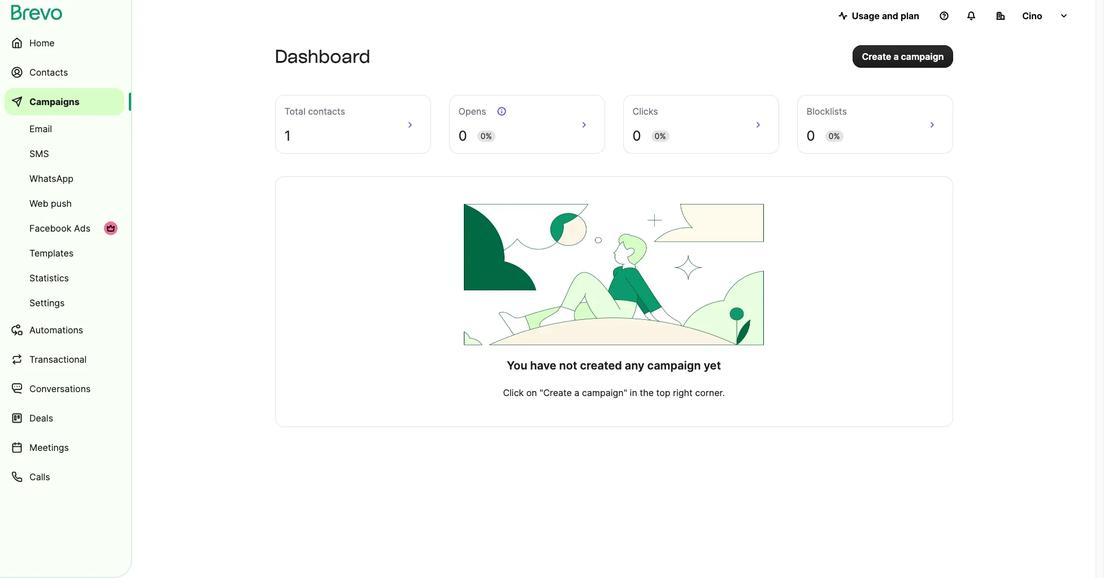 Task type: describe. For each thing, give the bounding box(es) containing it.
sms link
[[5, 142, 124, 165]]

plan
[[901, 10, 920, 21]]

"create
[[540, 387, 572, 399]]

campaigns
[[29, 96, 80, 107]]

contacts link
[[5, 59, 124, 86]]

deals
[[29, 413, 53, 424]]

the
[[640, 387, 654, 399]]

meetings link
[[5, 434, 124, 461]]

usage
[[853, 10, 880, 21]]

facebook
[[29, 223, 71, 234]]

statistics
[[29, 273, 69, 284]]

transactional link
[[5, 346, 124, 373]]

opens
[[459, 106, 487, 117]]

top
[[657, 387, 671, 399]]

templates link
[[5, 242, 124, 265]]

conversations
[[29, 383, 91, 395]]

and
[[883, 10, 899, 21]]

campaign"
[[582, 387, 628, 399]]

create a campaign
[[863, 51, 945, 62]]

web push
[[29, 198, 72, 209]]

web
[[29, 198, 48, 209]]

clicks
[[633, 106, 659, 117]]

usage and plan
[[853, 10, 920, 21]]

usage and plan button
[[830, 5, 929, 27]]

corner.
[[696, 387, 725, 399]]

left___rvooi image
[[106, 224, 115, 233]]

web push link
[[5, 192, 124, 215]]

sms
[[29, 148, 49, 159]]

campaigns link
[[5, 88, 124, 115]]

right
[[673, 387, 693, 399]]

cino button
[[988, 5, 1078, 27]]

you have not created any campaign yet
[[507, 359, 722, 373]]

total
[[285, 106, 306, 117]]

calls
[[29, 472, 50, 483]]

0 horizontal spatial campaign
[[648, 359, 701, 373]]

have
[[531, 359, 557, 373]]

create a campaign button
[[853, 45, 954, 68]]

contacts
[[308, 106, 345, 117]]

yet
[[704, 359, 722, 373]]

whatsapp
[[29, 173, 74, 184]]

facebook ads
[[29, 223, 90, 234]]

you
[[507, 359, 528, 373]]

email
[[29, 123, 52, 135]]

conversations link
[[5, 375, 124, 403]]

0 for clicks
[[633, 128, 641, 144]]

1 0 from the left
[[459, 128, 467, 144]]



Task type: locate. For each thing, give the bounding box(es) containing it.
a right "create
[[575, 387, 580, 399]]

cino
[[1023, 10, 1043, 21]]

campaign inside create a campaign button
[[902, 51, 945, 62]]

meetings
[[29, 442, 69, 453]]

1 horizontal spatial campaign
[[902, 51, 945, 62]]

calls link
[[5, 464, 124, 491]]

ads
[[74, 223, 90, 234]]

a
[[894, 51, 899, 62], [575, 387, 580, 399]]

2 horizontal spatial 0%
[[829, 131, 841, 141]]

3 0 from the left
[[807, 128, 816, 144]]

1 horizontal spatial 0%
[[655, 131, 666, 141]]

click on "create a campaign" in the top right corner.
[[503, 387, 725, 399]]

0 down clicks
[[633, 128, 641, 144]]

facebook ads link
[[5, 217, 124, 240]]

0 horizontal spatial a
[[575, 387, 580, 399]]

1 vertical spatial a
[[575, 387, 580, 399]]

whatsapp link
[[5, 167, 124, 190]]

0 vertical spatial a
[[894, 51, 899, 62]]

in
[[630, 387, 638, 399]]

3 0% from the left
[[829, 131, 841, 141]]

0% down clicks
[[655, 131, 666, 141]]

0 horizontal spatial 0
[[459, 128, 467, 144]]

0%
[[481, 131, 492, 141], [655, 131, 666, 141], [829, 131, 841, 141]]

push
[[51, 198, 72, 209]]

dashboard
[[275, 46, 371, 67]]

automations link
[[5, 317, 124, 344]]

1 0% from the left
[[481, 131, 492, 141]]

0% down opens
[[481, 131, 492, 141]]

transactional
[[29, 354, 87, 365]]

2 0% from the left
[[655, 131, 666, 141]]

campaign up right
[[648, 359, 701, 373]]

a right create at right top
[[894, 51, 899, 62]]

contacts
[[29, 67, 68, 78]]

0% for blocklists
[[829, 131, 841, 141]]

click
[[503, 387, 524, 399]]

any
[[625, 359, 645, 373]]

0 for blocklists
[[807, 128, 816, 144]]

0 horizontal spatial 0%
[[481, 131, 492, 141]]

blocklists
[[807, 106, 848, 117]]

settings
[[29, 297, 65, 309]]

campaign down plan
[[902, 51, 945, 62]]

campaign
[[902, 51, 945, 62], [648, 359, 701, 373]]

not
[[560, 359, 578, 373]]

email link
[[5, 118, 124, 140]]

1 horizontal spatial 0
[[633, 128, 641, 144]]

0% down blocklists
[[829, 131, 841, 141]]

0
[[459, 128, 467, 144], [633, 128, 641, 144], [807, 128, 816, 144]]

automations
[[29, 325, 83, 336]]

0 down opens
[[459, 128, 467, 144]]

deals link
[[5, 405, 124, 432]]

create
[[863, 51, 892, 62]]

on
[[527, 387, 537, 399]]

2 0 from the left
[[633, 128, 641, 144]]

0 vertical spatial campaign
[[902, 51, 945, 62]]

2 horizontal spatial 0
[[807, 128, 816, 144]]

templates
[[29, 248, 74, 259]]

statistics link
[[5, 267, 124, 290]]

total contacts
[[285, 106, 345, 117]]

0% for clicks
[[655, 131, 666, 141]]

1 horizontal spatial a
[[894, 51, 899, 62]]

a inside button
[[894, 51, 899, 62]]

home
[[29, 37, 55, 49]]

home link
[[5, 29, 124, 57]]

created
[[580, 359, 622, 373]]

settings link
[[5, 292, 124, 314]]

1
[[285, 128, 291, 144]]

0 down blocklists
[[807, 128, 816, 144]]

1 vertical spatial campaign
[[648, 359, 701, 373]]



Task type: vqa. For each thing, say whether or not it's contained in the screenshot.
for
no



